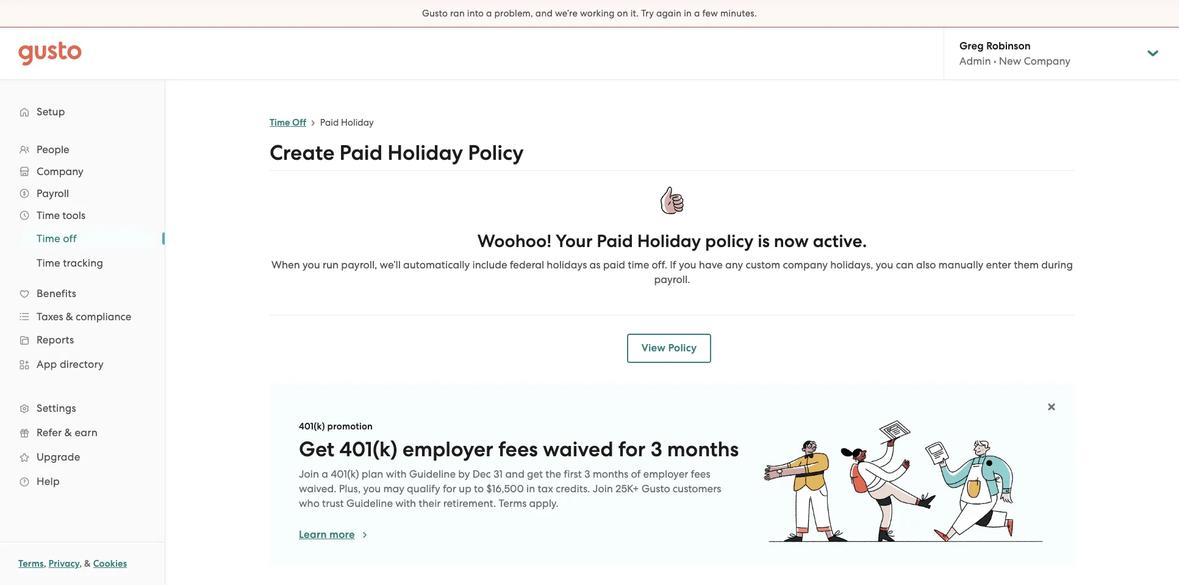 Task type: vqa. For each thing, say whether or not it's contained in the screenshot.
Number in the Dialog main content element
no



Task type: describe. For each thing, give the bounding box(es) containing it.
create
[[270, 140, 335, 165]]

their
[[419, 497, 441, 510]]

2 vertical spatial paid
[[597, 231, 633, 252]]

upgrade link
[[12, 446, 153, 468]]

into
[[467, 8, 484, 19]]

time for time off
[[270, 117, 290, 128]]

app
[[37, 358, 57, 370]]

app directory
[[37, 358, 104, 370]]

retirement.
[[444, 497, 496, 510]]

minutes.
[[721, 8, 757, 19]]

automatically
[[403, 259, 470, 271]]

a inside 401(k) promotion get 401(k) employer fees waived for 3 months join a 401(k) plan with guideline by dec 31 and get the first 3 months of employer fees waived. plus, you may qualify for up to $16,500 in tax credits. join 25k+ gusto customers who trust guideline with their retirement. terms apply.
[[322, 468, 328, 480]]

paid holiday
[[320, 117, 374, 128]]

time for time tracking
[[37, 257, 60, 269]]

401(k) promotion get 401(k) employer fees waived for 3 months join a 401(k) plan with guideline by dec 31 and get the first 3 months of employer fees waived. plus, you may qualify for up to $16,500 in tax credits. join 25k+ gusto customers who trust guideline with their retirement. terms apply.
[[299, 421, 739, 510]]

promotion
[[327, 421, 373, 432]]

0 vertical spatial guideline
[[409, 468, 456, 480]]

working
[[580, 8, 615, 19]]

is
[[758, 231, 770, 252]]

1 horizontal spatial a
[[486, 8, 492, 19]]

and inside 401(k) promotion get 401(k) employer fees waived for 3 months join a 401(k) plan with guideline by dec 31 and get the first 3 months of employer fees waived. plus, you may qualify for up to $16,500 in tax credits. join 25k+ gusto customers who trust guideline with their retirement. terms apply.
[[506, 468, 525, 480]]

earn
[[75, 427, 98, 439]]

time off link
[[22, 228, 153, 250]]

25k+
[[616, 483, 639, 495]]

0 horizontal spatial gusto
[[422, 8, 448, 19]]

0 vertical spatial paid
[[320, 117, 339, 128]]

woohoo! your paid holiday policy is now active.
[[478, 231, 867, 252]]

gusto ran into a problem, and we're working on it. try again in a few minutes.
[[422, 8, 757, 19]]

who
[[299, 497, 320, 510]]

in inside 401(k) promotion get 401(k) employer fees waived for 3 months join a 401(k) plan with guideline by dec 31 and get the first 3 months of employer fees waived. plus, you may qualify for up to $16,500 in tax credits. join 25k+ gusto customers who trust guideline with their retirement. terms apply.
[[527, 483, 535, 495]]

woohoo!
[[478, 231, 552, 252]]

0 horizontal spatial 3
[[585, 468, 590, 480]]

holidays,
[[831, 259, 874, 271]]

0 horizontal spatial terms
[[18, 558, 44, 569]]

learn more
[[299, 529, 355, 541]]

list containing people
[[0, 139, 165, 494]]

again
[[657, 8, 682, 19]]

1 horizontal spatial and
[[536, 8, 553, 19]]

benefits
[[37, 287, 76, 300]]

when you run payroll, we'll automatically include federal holidays as paid time off. if you have any custom company holidays, you can also manually enter them during payroll.
[[272, 259, 1074, 286]]

privacy
[[49, 558, 79, 569]]

your
[[556, 231, 593, 252]]

it.
[[631, 8, 639, 19]]

1 , from the left
[[44, 558, 46, 569]]

you inside 401(k) promotion get 401(k) employer fees waived for 3 months join a 401(k) plan with guideline by dec 31 and get the first 3 months of employer fees waived. plus, you may qualify for up to $16,500 in tax credits. join 25k+ gusto customers who trust guideline with their retirement. terms apply.
[[363, 483, 381, 495]]

as
[[590, 259, 601, 271]]

any
[[726, 259, 744, 271]]

you left the can
[[876, 259, 894, 271]]

0 vertical spatial for
[[619, 437, 646, 462]]

2 vertical spatial 401(k)
[[331, 468, 359, 480]]

tax
[[538, 483, 553, 495]]

time tracking link
[[22, 252, 153, 274]]

1 horizontal spatial join
[[593, 483, 613, 495]]

app directory link
[[12, 353, 153, 375]]

1 horizontal spatial months
[[668, 437, 739, 462]]

help link
[[12, 471, 153, 493]]

also
[[917, 259, 937, 271]]

paid
[[603, 259, 626, 271]]

problem,
[[495, 8, 533, 19]]

1 vertical spatial guideline
[[347, 497, 393, 510]]

run
[[323, 259, 339, 271]]

now
[[774, 231, 809, 252]]

create paid holiday policy
[[270, 140, 524, 165]]

company
[[783, 259, 828, 271]]

home image
[[18, 41, 82, 66]]

0 vertical spatial policy
[[468, 140, 524, 165]]

if
[[670, 259, 677, 271]]

refer & earn
[[37, 427, 98, 439]]

time for time off
[[37, 233, 60, 245]]

them
[[1014, 259, 1039, 271]]

gusto navigation element
[[0, 80, 165, 513]]

when
[[272, 259, 300, 271]]

federal
[[510, 259, 545, 271]]

have
[[699, 259, 723, 271]]

off.
[[652, 259, 668, 271]]

setup
[[37, 106, 65, 118]]

1 vertical spatial with
[[396, 497, 416, 510]]

waived.
[[299, 483, 337, 495]]

taxes
[[37, 311, 63, 323]]

reports link
[[12, 329, 153, 351]]

company inside the greg robinson admin • new company
[[1024, 55, 1071, 67]]

1 vertical spatial paid
[[340, 140, 383, 165]]

robinson
[[987, 40, 1031, 52]]

holidays
[[547, 259, 587, 271]]

view
[[642, 342, 666, 355]]

time off
[[270, 117, 306, 128]]

greg robinson admin • new company
[[960, 40, 1071, 67]]

payroll.
[[655, 273, 691, 286]]

refer
[[37, 427, 62, 439]]

2 horizontal spatial holiday
[[638, 231, 701, 252]]

1 horizontal spatial in
[[684, 8, 692, 19]]

payroll
[[37, 187, 69, 200]]

apply.
[[529, 497, 559, 510]]

terms link
[[18, 558, 44, 569]]

view policy
[[642, 342, 697, 355]]

0 vertical spatial holiday
[[341, 117, 374, 128]]

directory
[[60, 358, 104, 370]]



Task type: locate. For each thing, give the bounding box(es) containing it.
time for time tools
[[37, 209, 60, 222]]

0 horizontal spatial fees
[[499, 437, 538, 462]]

for left up
[[443, 483, 456, 495]]

dec
[[473, 468, 491, 480]]

1 vertical spatial employer
[[644, 468, 689, 480]]

1 horizontal spatial terms
[[499, 497, 527, 510]]

terms , privacy , & cookies
[[18, 558, 127, 569]]

waived
[[543, 437, 614, 462]]

terms
[[499, 497, 527, 510], [18, 558, 44, 569]]

1 vertical spatial in
[[527, 483, 535, 495]]

with down may
[[396, 497, 416, 510]]

0 vertical spatial join
[[299, 468, 319, 480]]

new
[[1000, 55, 1022, 67]]

&
[[66, 311, 73, 323], [65, 427, 72, 439], [84, 558, 91, 569]]

1 horizontal spatial holiday
[[388, 140, 463, 165]]

few
[[703, 8, 718, 19]]

1 horizontal spatial employer
[[644, 468, 689, 480]]

1 horizontal spatial policy
[[669, 342, 697, 355]]

up
[[459, 483, 472, 495]]

0 vertical spatial terms
[[499, 497, 527, 510]]

off
[[63, 233, 77, 245]]

list containing time off
[[0, 226, 165, 275]]

company right new
[[1024, 55, 1071, 67]]

reports
[[37, 334, 74, 346]]

policy
[[468, 140, 524, 165], [669, 342, 697, 355]]

fees up get
[[499, 437, 538, 462]]

you left the run
[[303, 259, 320, 271]]

months
[[668, 437, 739, 462], [593, 468, 629, 480]]

cookies
[[93, 558, 127, 569]]

1 horizontal spatial fees
[[691, 468, 711, 480]]

in left tax
[[527, 483, 535, 495]]

gusto
[[422, 8, 448, 19], [642, 483, 671, 495]]

time down time off
[[37, 257, 60, 269]]

company inside dropdown button
[[37, 165, 83, 178]]

guideline down plus,
[[347, 497, 393, 510]]

setup link
[[12, 101, 153, 123]]

& inside taxes & compliance 'dropdown button'
[[66, 311, 73, 323]]

1 horizontal spatial for
[[619, 437, 646, 462]]

1 vertical spatial 3
[[585, 468, 590, 480]]

custom
[[746, 259, 781, 271]]

you
[[303, 259, 320, 271], [679, 259, 697, 271], [876, 259, 894, 271], [363, 483, 381, 495]]

1 vertical spatial fees
[[691, 468, 711, 480]]

time left off
[[37, 233, 60, 245]]

of
[[631, 468, 641, 480]]

31
[[494, 468, 503, 480]]

employer up "by"
[[403, 437, 494, 462]]

1 vertical spatial and
[[506, 468, 525, 480]]

terms left privacy
[[18, 558, 44, 569]]

401(k) up plus,
[[331, 468, 359, 480]]

1 horizontal spatial gusto
[[642, 483, 671, 495]]

off
[[292, 117, 306, 128]]

with up may
[[386, 468, 407, 480]]

get
[[299, 437, 335, 462]]

settings link
[[12, 397, 153, 419]]

learn more link
[[299, 528, 370, 543]]

to
[[474, 483, 484, 495]]

you right if on the right of page
[[679, 259, 697, 271]]

by
[[458, 468, 470, 480]]

1 vertical spatial for
[[443, 483, 456, 495]]

taxes & compliance
[[37, 311, 131, 323]]

refer & earn link
[[12, 422, 153, 444]]

2 horizontal spatial paid
[[597, 231, 633, 252]]

1 vertical spatial &
[[65, 427, 72, 439]]

& for compliance
[[66, 311, 73, 323]]

trust
[[322, 497, 344, 510]]

guideline up qualify
[[409, 468, 456, 480]]

1 horizontal spatial guideline
[[409, 468, 456, 480]]

gusto right "25k+"
[[642, 483, 671, 495]]

company button
[[12, 161, 153, 182]]

1 vertical spatial holiday
[[388, 140, 463, 165]]

2 vertical spatial holiday
[[638, 231, 701, 252]]

time tools button
[[12, 204, 153, 226]]

settings
[[37, 402, 76, 414]]

0 horizontal spatial for
[[443, 483, 456, 495]]

tracking
[[63, 257, 103, 269]]

fees up customers
[[691, 468, 711, 480]]

plus,
[[339, 483, 361, 495]]

401(k) up plan
[[340, 437, 398, 462]]

0 vertical spatial with
[[386, 468, 407, 480]]

and right 31 at bottom
[[506, 468, 525, 480]]

company down people
[[37, 165, 83, 178]]

ran
[[450, 8, 465, 19]]

you down plan
[[363, 483, 381, 495]]

2 vertical spatial &
[[84, 558, 91, 569]]

a right into
[[486, 8, 492, 19]]

0 horizontal spatial months
[[593, 468, 629, 480]]

a up waived.
[[322, 468, 328, 480]]

2 , from the left
[[79, 558, 82, 569]]

& inside refer & earn link
[[65, 427, 72, 439]]

paid right off at left
[[320, 117, 339, 128]]

0 vertical spatial months
[[668, 437, 739, 462]]

more
[[330, 529, 355, 541]]

time
[[270, 117, 290, 128], [37, 209, 60, 222], [37, 233, 60, 245], [37, 257, 60, 269]]

,
[[44, 558, 46, 569], [79, 558, 82, 569]]

1 horizontal spatial company
[[1024, 55, 1071, 67]]

0 horizontal spatial company
[[37, 165, 83, 178]]

policy
[[706, 231, 754, 252]]

3
[[651, 437, 663, 462], [585, 468, 590, 480]]

and
[[536, 8, 553, 19], [506, 468, 525, 480]]

enter
[[987, 259, 1012, 271]]

2 list from the top
[[0, 226, 165, 275]]

customers
[[673, 483, 722, 495]]

and left we're
[[536, 8, 553, 19]]

0 horizontal spatial ,
[[44, 558, 46, 569]]

payroll button
[[12, 182, 153, 204]]

terms inside 401(k) promotion get 401(k) employer fees waived for 3 months join a 401(k) plan with guideline by dec 31 and get the first 3 months of employer fees waived. plus, you may qualify for up to $16,500 in tax credits. join 25k+ gusto customers who trust guideline with their retirement. terms apply.
[[499, 497, 527, 510]]

1 vertical spatial gusto
[[642, 483, 671, 495]]

first
[[564, 468, 582, 480]]

1 horizontal spatial ,
[[79, 558, 82, 569]]

time left off at left
[[270, 117, 290, 128]]

1 vertical spatial months
[[593, 468, 629, 480]]

people button
[[12, 139, 153, 161]]

time down payroll
[[37, 209, 60, 222]]

, left privacy
[[44, 558, 46, 569]]

0 vertical spatial employer
[[403, 437, 494, 462]]

1 vertical spatial join
[[593, 483, 613, 495]]

0 vertical spatial fees
[[499, 437, 538, 462]]

in right "again"
[[684, 8, 692, 19]]

0 horizontal spatial policy
[[468, 140, 524, 165]]

0 vertical spatial gusto
[[422, 8, 448, 19]]

0 horizontal spatial join
[[299, 468, 319, 480]]

0 vertical spatial company
[[1024, 55, 1071, 67]]

0 horizontal spatial in
[[527, 483, 535, 495]]

0 horizontal spatial and
[[506, 468, 525, 480]]

paid down paid holiday
[[340, 140, 383, 165]]

benefits link
[[12, 283, 153, 305]]

401(k) up 'get'
[[299, 421, 325, 432]]

gusto left the ran
[[422, 8, 448, 19]]

time
[[628, 259, 650, 271]]

join left "25k+"
[[593, 483, 613, 495]]

qualify
[[407, 483, 441, 495]]

•
[[994, 55, 997, 67]]

payroll,
[[341, 259, 377, 271]]

0 horizontal spatial paid
[[320, 117, 339, 128]]

& left earn
[[65, 427, 72, 439]]

0 vertical spatial &
[[66, 311, 73, 323]]

the
[[546, 468, 562, 480]]

1 list from the top
[[0, 139, 165, 494]]

include
[[473, 259, 508, 271]]

during
[[1042, 259, 1074, 271]]

2 horizontal spatial a
[[695, 8, 700, 19]]

employer right the of
[[644, 468, 689, 480]]

1 vertical spatial policy
[[669, 342, 697, 355]]

0 vertical spatial 401(k)
[[299, 421, 325, 432]]

gusto inside 401(k) promotion get 401(k) employer fees waived for 3 months join a 401(k) plan with guideline by dec 31 and get the first 3 months of employer fees waived. plus, you may qualify for up to $16,500 in tax credits. join 25k+ gusto customers who trust guideline with their retirement. terms apply.
[[642, 483, 671, 495]]

holiday
[[341, 117, 374, 128], [388, 140, 463, 165], [638, 231, 701, 252]]

plan
[[362, 468, 384, 480]]

1 horizontal spatial paid
[[340, 140, 383, 165]]

1 vertical spatial 401(k)
[[340, 437, 398, 462]]

get
[[527, 468, 543, 480]]

0 vertical spatial 3
[[651, 437, 663, 462]]

& right taxes
[[66, 311, 73, 323]]

0 vertical spatial and
[[536, 8, 553, 19]]

& for earn
[[65, 427, 72, 439]]

months up "25k+"
[[593, 468, 629, 480]]

time inside dropdown button
[[37, 209, 60, 222]]

0 horizontal spatial guideline
[[347, 497, 393, 510]]

0 horizontal spatial a
[[322, 468, 328, 480]]

0 vertical spatial in
[[684, 8, 692, 19]]

0 horizontal spatial employer
[[403, 437, 494, 462]]

months up customers
[[668, 437, 739, 462]]

paid up paid
[[597, 231, 633, 252]]

$16,500
[[487, 483, 524, 495]]

0 horizontal spatial holiday
[[341, 117, 374, 128]]

compliance
[[76, 311, 131, 323]]

list
[[0, 139, 165, 494], [0, 226, 165, 275]]

, left cookies
[[79, 558, 82, 569]]

terms down $16,500
[[499, 497, 527, 510]]

credits.
[[556, 483, 591, 495]]

time tools
[[37, 209, 86, 222]]

upgrade
[[37, 451, 80, 463]]

try
[[642, 8, 654, 19]]

fees
[[499, 437, 538, 462], [691, 468, 711, 480]]

1 horizontal spatial 3
[[651, 437, 663, 462]]

employer
[[403, 437, 494, 462], [644, 468, 689, 480]]

taxes & compliance button
[[12, 306, 153, 328]]

with
[[386, 468, 407, 480], [396, 497, 416, 510]]

cookies button
[[93, 557, 127, 571]]

& left cookies
[[84, 558, 91, 569]]

greg
[[960, 40, 984, 52]]

time tracking
[[37, 257, 103, 269]]

join up waived.
[[299, 468, 319, 480]]

manually
[[939, 259, 984, 271]]

for up the of
[[619, 437, 646, 462]]

people
[[37, 143, 69, 156]]

a left few
[[695, 8, 700, 19]]

1 vertical spatial terms
[[18, 558, 44, 569]]

1 vertical spatial company
[[37, 165, 83, 178]]



